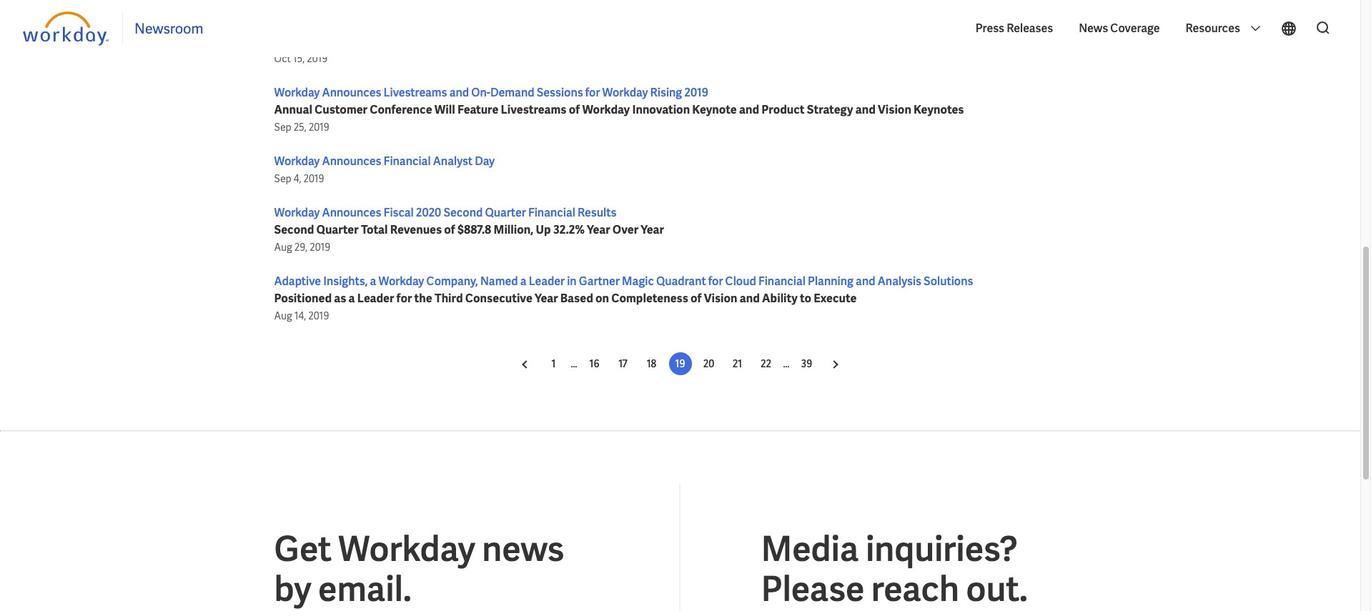 Task type: describe. For each thing, give the bounding box(es) containing it.
2020
[[416, 205, 441, 220]]

to inside adaptive insights, a workday company, named a leader in gartner magic quadrant for cloud financial planning and analysis solutions positioned as a leader for the third consecutive year based on completeness of vision and ability to execute aug 14, 2019
[[800, 291, 812, 306]]

workday inside "workday announces fiscal 2020 second quarter financial results second quarter total revenues of $887.8 million, up 32.2% year over year aug 29, 2019"
[[274, 205, 320, 220]]

machine learning, blockchain, and analytics advancements unlock opportunity and personalize experiences to help improve productivity oct 15, 2019
[[274, 34, 1015, 65]]

financial inside adaptive insights, a workday company, named a leader in gartner magic quadrant for cloud financial planning and analysis solutions positioned as a leader for the third consecutive year based on completeness of vision and ability to execute aug 14, 2019
[[759, 274, 806, 289]]

1 horizontal spatial livestreams
[[501, 102, 567, 117]]

2 horizontal spatial a
[[520, 274, 527, 289]]

day
[[475, 154, 495, 169]]

news
[[482, 527, 564, 571]]

2019 inside "workday announces fiscal 2020 second quarter financial results second quarter total revenues of $887.8 million, up 32.2% year over year aug 29, 2019"
[[310, 241, 331, 254]]

releases
[[1007, 21, 1053, 36]]

17
[[619, 358, 628, 370]]

20
[[703, 358, 714, 370]]

aug inside adaptive insights, a workday company, named a leader in gartner magic quadrant for cloud financial planning and analysis solutions positioned as a leader for the third consecutive year based on completeness of vision and ability to execute aug 14, 2019
[[274, 310, 292, 322]]

of inside "workday announces fiscal 2020 second quarter financial results second quarter total revenues of $887.8 million, up 32.2% year over year aug 29, 2019"
[[444, 222, 455, 237]]

analytics
[[462, 34, 513, 49]]

reach
[[872, 567, 960, 611]]

by
[[274, 567, 311, 611]]

19
[[675, 358, 685, 370]]

experiences
[[793, 34, 858, 49]]

advancements
[[515, 34, 595, 49]]

the
[[414, 291, 432, 306]]

2 horizontal spatial year
[[641, 222, 664, 237]]

and right 'strategy'
[[856, 102, 876, 117]]

39
[[801, 358, 812, 370]]

2019 inside machine learning, blockchain, and analytics advancements unlock opportunity and personalize experiences to help improve productivity oct 15, 2019
[[307, 52, 328, 65]]

1 horizontal spatial a
[[370, 274, 376, 289]]

and left analysis
[[856, 274, 876, 289]]

to inside machine learning, blockchain, and analytics advancements unlock opportunity and personalize experiences to help improve productivity oct 15, 2019
[[860, 34, 872, 49]]

vision inside adaptive insights, a workday company, named a leader in gartner magic quadrant for cloud financial planning and analysis solutions positioned as a leader for the third consecutive year based on completeness of vision and ability to execute aug 14, 2019
[[704, 291, 738, 306]]

2019 up keynote
[[685, 85, 709, 100]]

will
[[435, 102, 455, 117]]

1
[[552, 358, 556, 370]]

strategy
[[807, 102, 853, 117]]

sessions
[[537, 85, 583, 100]]

press releases link
[[969, 10, 1061, 47]]

$887.8
[[458, 222, 492, 237]]

show next page image
[[831, 361, 839, 369]]

39 link
[[795, 353, 818, 375]]

0 vertical spatial quarter
[[485, 205, 526, 220]]

annual
[[274, 102, 312, 117]]

on-
[[471, 85, 490, 100]]

customer
[[315, 102, 368, 117]]

announces for fiscal
[[322, 205, 381, 220]]

help
[[874, 34, 899, 49]]

please
[[761, 567, 865, 611]]

rising
[[650, 85, 682, 100]]

conference
[[370, 102, 432, 117]]

workday announces livestreams and on-demand sessions for workday rising 2019 annual customer conference will feature livestreams of workday innovation keynote and product strategy and vision keynotes sep 25, 2019
[[274, 85, 964, 134]]

magic
[[622, 274, 654, 289]]

16
[[590, 358, 600, 370]]

blockchain,
[[375, 34, 437, 49]]

analyst
[[433, 154, 473, 169]]

1 vertical spatial leader
[[357, 291, 394, 306]]

newsroom link
[[134, 19, 203, 38]]

opportunity
[[638, 34, 704, 49]]

1 horizontal spatial leader
[[529, 274, 565, 289]]

million,
[[494, 222, 534, 237]]

product
[[762, 102, 805, 117]]

workday inside workday announces financial analyst day sep 4, 2019
[[274, 154, 320, 169]]

2019 inside adaptive insights, a workday company, named a leader in gartner magic quadrant for cloud financial planning and analysis solutions positioned as a leader for the third consecutive year based on completeness of vision and ability to execute aug 14, 2019
[[308, 310, 329, 322]]

company,
[[427, 274, 478, 289]]

resources
[[1186, 21, 1243, 36]]

20 link
[[698, 353, 720, 375]]

ability
[[762, 291, 798, 306]]

financial inside workday announces financial analyst day sep 4, 2019
[[384, 154, 431, 169]]

21
[[733, 358, 742, 370]]

aug inside "workday announces fiscal 2020 second quarter financial results second quarter total revenues of $887.8 million, up 32.2% year over year aug 29, 2019"
[[274, 241, 292, 254]]

1 link
[[542, 353, 565, 375]]

1 horizontal spatial second
[[444, 205, 483, 220]]

planning
[[808, 274, 854, 289]]

media
[[761, 527, 859, 571]]

on
[[596, 291, 609, 306]]

fiscal
[[384, 205, 414, 220]]

of inside workday announces livestreams and on-demand sessions for workday rising 2019 annual customer conference will feature livestreams of workday innovation keynote and product strategy and vision keynotes sep 25, 2019
[[569, 102, 580, 117]]

news coverage link
[[1072, 10, 1167, 47]]

keynotes
[[914, 102, 964, 117]]

quadrant
[[656, 274, 706, 289]]

workday announces financial analyst day sep 4, 2019
[[274, 154, 495, 185]]

consecutive
[[465, 291, 533, 306]]

execute
[[814, 291, 857, 306]]

workday inside adaptive insights, a workday company, named a leader in gartner magic quadrant for cloud financial planning and analysis solutions positioned as a leader for the third consecutive year based on completeness of vision and ability to execute aug 14, 2019
[[379, 274, 424, 289]]

personalize
[[729, 34, 790, 49]]

get workday news by email.
[[274, 527, 564, 611]]

and left product
[[739, 102, 759, 117]]

resources link
[[1179, 10, 1269, 47]]

adaptive
[[274, 274, 321, 289]]

29,
[[294, 241, 308, 254]]

2019 inside workday announces financial analyst day sep 4, 2019
[[304, 172, 324, 185]]

demand
[[490, 85, 535, 100]]

gartner
[[579, 274, 620, 289]]

oct
[[274, 52, 291, 65]]

out.
[[966, 567, 1028, 611]]

over
[[613, 222, 639, 237]]

sep inside workday announces livestreams and on-demand sessions for workday rising 2019 annual customer conference will feature livestreams of workday innovation keynote and product strategy and vision keynotes sep 25, 2019
[[274, 121, 292, 134]]

coverage
[[1111, 21, 1160, 36]]

show previous page image
[[522, 361, 530, 369]]

16 link
[[583, 353, 606, 375]]



Task type: locate. For each thing, give the bounding box(es) containing it.
revenues
[[390, 222, 442, 237]]

2 vertical spatial of
[[691, 291, 702, 306]]

0 horizontal spatial to
[[800, 291, 812, 306]]

0 horizontal spatial livestreams
[[384, 85, 447, 100]]

second up 29,
[[274, 222, 314, 237]]

0 vertical spatial second
[[444, 205, 483, 220]]

aug left "14," in the bottom left of the page
[[274, 310, 292, 322]]

announces for livestreams
[[322, 85, 381, 100]]

… left the 39
[[783, 358, 790, 370]]

2 … from the left
[[783, 358, 790, 370]]

financial
[[384, 154, 431, 169], [528, 205, 576, 220], [759, 274, 806, 289]]

positioned
[[274, 291, 332, 306]]

a right named
[[520, 274, 527, 289]]

0 horizontal spatial quarter
[[316, 222, 359, 237]]

1 vertical spatial vision
[[704, 291, 738, 306]]

and left personalize
[[706, 34, 726, 49]]

1 vertical spatial quarter
[[316, 222, 359, 237]]

for
[[585, 85, 600, 100], [708, 274, 723, 289], [397, 291, 412, 306]]

of down 'sessions' on the left of page
[[569, 102, 580, 117]]

financial inside "workday announces fiscal 2020 second quarter financial results second quarter total revenues of $887.8 million, up 32.2% year over year aug 29, 2019"
[[528, 205, 576, 220]]

announces down customer
[[322, 154, 381, 169]]

and left on-
[[450, 85, 469, 100]]

livestreams down demand on the left of the page
[[501, 102, 567, 117]]

1 vertical spatial sep
[[274, 172, 292, 185]]

0 horizontal spatial for
[[397, 291, 412, 306]]

sep left 25,
[[274, 121, 292, 134]]

quarter left total
[[316, 222, 359, 237]]

for left cloud
[[708, 274, 723, 289]]

year inside adaptive insights, a workday company, named a leader in gartner magic quadrant for cloud financial planning and analysis solutions positioned as a leader for the third consecutive year based on completeness of vision and ability to execute aug 14, 2019
[[535, 291, 558, 306]]

financial up up at left
[[528, 205, 576, 220]]

financial left analyst
[[384, 154, 431, 169]]

insights,
[[323, 274, 368, 289]]

based
[[560, 291, 593, 306]]

a right insights,
[[370, 274, 376, 289]]

0 horizontal spatial leader
[[357, 291, 394, 306]]

1 horizontal spatial of
[[569, 102, 580, 117]]

adaptive insights, a workday company, named a leader in gartner magic quadrant for cloud financial planning and analysis solutions link
[[274, 274, 973, 289]]

15,
[[293, 52, 305, 65]]

livestreams up conference
[[384, 85, 447, 100]]

0 horizontal spatial a
[[349, 291, 355, 306]]

go to the newsroom homepage image
[[23, 11, 111, 46]]

leader left in
[[529, 274, 565, 289]]

…
[[571, 358, 577, 370], [783, 358, 790, 370]]

2019 right 29,
[[310, 241, 331, 254]]

0 vertical spatial sep
[[274, 121, 292, 134]]

32.2%
[[553, 222, 585, 237]]

22 link
[[755, 353, 778, 375]]

of
[[569, 102, 580, 117], [444, 222, 455, 237], [691, 291, 702, 306]]

1 vertical spatial of
[[444, 222, 455, 237]]

adaptive insights, a workday company, named a leader in gartner magic quadrant for cloud financial planning and analysis solutions positioned as a leader for the third consecutive year based on completeness of vision and ability to execute aug 14, 2019
[[274, 274, 973, 322]]

a right as
[[349, 291, 355, 306]]

press
[[976, 21, 1005, 36]]

announces inside workday announces livestreams and on-demand sessions for workday rising 2019 annual customer conference will feature livestreams of workday innovation keynote and product strategy and vision keynotes sep 25, 2019
[[322, 85, 381, 100]]

workday announces financial analyst day link
[[274, 154, 495, 169]]

vision down cloud
[[704, 291, 738, 306]]

announces inside "workday announces fiscal 2020 second quarter financial results second quarter total revenues of $887.8 million, up 32.2% year over year aug 29, 2019"
[[322, 205, 381, 220]]

17 link
[[612, 353, 635, 375]]

and down cloud
[[740, 291, 760, 306]]

1 sep from the top
[[274, 121, 292, 134]]

press releases
[[976, 21, 1053, 36]]

newsroom
[[134, 19, 203, 38]]

vision
[[878, 102, 912, 117], [704, 291, 738, 306]]

inquiries?
[[866, 527, 1018, 571]]

third
[[435, 291, 463, 306]]

2019 right "14," in the bottom left of the page
[[308, 310, 329, 322]]

1 horizontal spatial to
[[860, 34, 872, 49]]

21 link
[[726, 353, 749, 375]]

leader down insights,
[[357, 291, 394, 306]]

1 vertical spatial second
[[274, 222, 314, 237]]

0 horizontal spatial of
[[444, 222, 455, 237]]

1 vertical spatial for
[[708, 274, 723, 289]]

0 horizontal spatial vision
[[704, 291, 738, 306]]

workday announces fiscal 2020 second quarter financial results second quarter total revenues of $887.8 million, up 32.2% year over year aug 29, 2019
[[274, 205, 664, 254]]

2 vertical spatial announces
[[322, 205, 381, 220]]

announces inside workday announces financial analyst day sep 4, 2019
[[322, 154, 381, 169]]

workday announces fiscal 2020 second quarter financial results link
[[274, 205, 617, 220]]

1 horizontal spatial year
[[587, 222, 610, 237]]

of down workday announces fiscal 2020 second quarter financial results link
[[444, 222, 455, 237]]

as
[[334, 291, 346, 306]]

get
[[274, 527, 332, 571]]

of inside adaptive insights, a workday company, named a leader in gartner magic quadrant for cloud financial planning and analysis solutions positioned as a leader for the third consecutive year based on completeness of vision and ability to execute aug 14, 2019
[[691, 291, 702, 306]]

in
[[567, 274, 577, 289]]

1 … from the left
[[571, 358, 577, 370]]

1 horizontal spatial vision
[[878, 102, 912, 117]]

second up $887.8 at the left of the page
[[444, 205, 483, 220]]

2 vertical spatial for
[[397, 291, 412, 306]]

announces up total
[[322, 205, 381, 220]]

2 horizontal spatial of
[[691, 291, 702, 306]]

0 vertical spatial for
[[585, 85, 600, 100]]

up
[[536, 222, 551, 237]]

to right ability
[[800, 291, 812, 306]]

0 horizontal spatial …
[[571, 358, 577, 370]]

aug left 29,
[[274, 241, 292, 254]]

for right 'sessions' on the left of page
[[585, 85, 600, 100]]

2019 right 15,
[[307, 52, 328, 65]]

news
[[1079, 21, 1108, 36]]

feature
[[458, 102, 499, 117]]

1 announces from the top
[[322, 85, 381, 100]]

1 horizontal spatial financial
[[528, 205, 576, 220]]

and left analytics
[[439, 34, 459, 49]]

2 vertical spatial financial
[[759, 274, 806, 289]]

2 announces from the top
[[322, 154, 381, 169]]

financial up ability
[[759, 274, 806, 289]]

0 vertical spatial aug
[[274, 241, 292, 254]]

1 vertical spatial announces
[[322, 154, 381, 169]]

total
[[361, 222, 388, 237]]

quarter
[[485, 205, 526, 220], [316, 222, 359, 237]]

solutions
[[924, 274, 973, 289]]

workday
[[274, 85, 320, 100], [602, 85, 648, 100], [582, 102, 630, 117], [274, 154, 320, 169], [274, 205, 320, 220], [379, 274, 424, 289], [338, 527, 475, 571]]

0 vertical spatial to
[[860, 34, 872, 49]]

3 announces from the top
[[322, 205, 381, 220]]

to left 'help'
[[860, 34, 872, 49]]

results
[[578, 205, 617, 220]]

1 aug from the top
[[274, 241, 292, 254]]

vision left keynotes
[[878, 102, 912, 117]]

analysis
[[878, 274, 922, 289]]

livestreams
[[384, 85, 447, 100], [501, 102, 567, 117]]

… left 16
[[571, 358, 577, 370]]

0 horizontal spatial financial
[[384, 154, 431, 169]]

1 vertical spatial to
[[800, 291, 812, 306]]

sep
[[274, 121, 292, 134], [274, 172, 292, 185]]

1 vertical spatial financial
[[528, 205, 576, 220]]

sep left 4, on the top of the page
[[274, 172, 292, 185]]

2019 right 25,
[[309, 121, 330, 134]]

innovation
[[632, 102, 690, 117]]

0 vertical spatial vision
[[878, 102, 912, 117]]

1 vertical spatial aug
[[274, 310, 292, 322]]

1 horizontal spatial for
[[585, 85, 600, 100]]

sep inside workday announces financial analyst day sep 4, 2019
[[274, 172, 292, 185]]

for inside workday announces livestreams and on-demand sessions for workday rising 2019 annual customer conference will feature livestreams of workday innovation keynote and product strategy and vision keynotes sep 25, 2019
[[585, 85, 600, 100]]

quarter up million,
[[485, 205, 526, 220]]

year down results
[[587, 222, 610, 237]]

a
[[370, 274, 376, 289], [520, 274, 527, 289], [349, 291, 355, 306]]

0 vertical spatial announces
[[322, 85, 381, 100]]

22
[[761, 358, 772, 370]]

productivity
[[948, 34, 1015, 49]]

workday announces livestreams and on-demand sessions for workday rising 2019 link
[[274, 85, 709, 100]]

announces up customer
[[322, 85, 381, 100]]

year left based
[[535, 291, 558, 306]]

None search field
[[1306, 14, 1338, 44]]

0 horizontal spatial second
[[274, 222, 314, 237]]

improve
[[902, 34, 946, 49]]

0 vertical spatial leader
[[529, 274, 565, 289]]

year
[[587, 222, 610, 237], [641, 222, 664, 237], [535, 291, 558, 306]]

2019
[[307, 52, 328, 65], [685, 85, 709, 100], [309, 121, 330, 134], [304, 172, 324, 185], [310, 241, 331, 254], [308, 310, 329, 322]]

14,
[[294, 310, 306, 322]]

2 sep from the top
[[274, 172, 292, 185]]

2 horizontal spatial for
[[708, 274, 723, 289]]

cloud
[[725, 274, 756, 289]]

learning,
[[323, 34, 373, 49]]

for left the
[[397, 291, 412, 306]]

announces
[[322, 85, 381, 100], [322, 154, 381, 169], [322, 205, 381, 220]]

aug
[[274, 241, 292, 254], [274, 310, 292, 322]]

keynote
[[692, 102, 737, 117]]

media inquiries? please reach out.
[[761, 527, 1028, 611]]

announces for financial
[[322, 154, 381, 169]]

machine
[[274, 34, 320, 49]]

to
[[860, 34, 872, 49], [800, 291, 812, 306]]

current page 19 element
[[669, 358, 692, 370]]

0 vertical spatial financial
[[384, 154, 431, 169]]

vision inside workday announces livestreams and on-demand sessions for workday rising 2019 annual customer conference will feature livestreams of workday innovation keynote and product strategy and vision keynotes sep 25, 2019
[[878, 102, 912, 117]]

globe icon image
[[1281, 20, 1298, 37]]

year right the over
[[641, 222, 664, 237]]

0 vertical spatial livestreams
[[384, 85, 447, 100]]

0 horizontal spatial year
[[535, 291, 558, 306]]

18 link
[[640, 353, 663, 375]]

25,
[[294, 121, 307, 134]]

2019 right 4, on the top of the page
[[304, 172, 324, 185]]

workday inside get workday news by email.
[[338, 527, 475, 571]]

named
[[480, 274, 518, 289]]

1 horizontal spatial …
[[783, 358, 790, 370]]

1 vertical spatial livestreams
[[501, 102, 567, 117]]

0 vertical spatial of
[[569, 102, 580, 117]]

email.
[[318, 567, 412, 611]]

2 aug from the top
[[274, 310, 292, 322]]

2 horizontal spatial financial
[[759, 274, 806, 289]]

of down quadrant
[[691, 291, 702, 306]]

1 horizontal spatial quarter
[[485, 205, 526, 220]]



Task type: vqa. For each thing, say whether or not it's contained in the screenshot.
the leftmost the Quarter
yes



